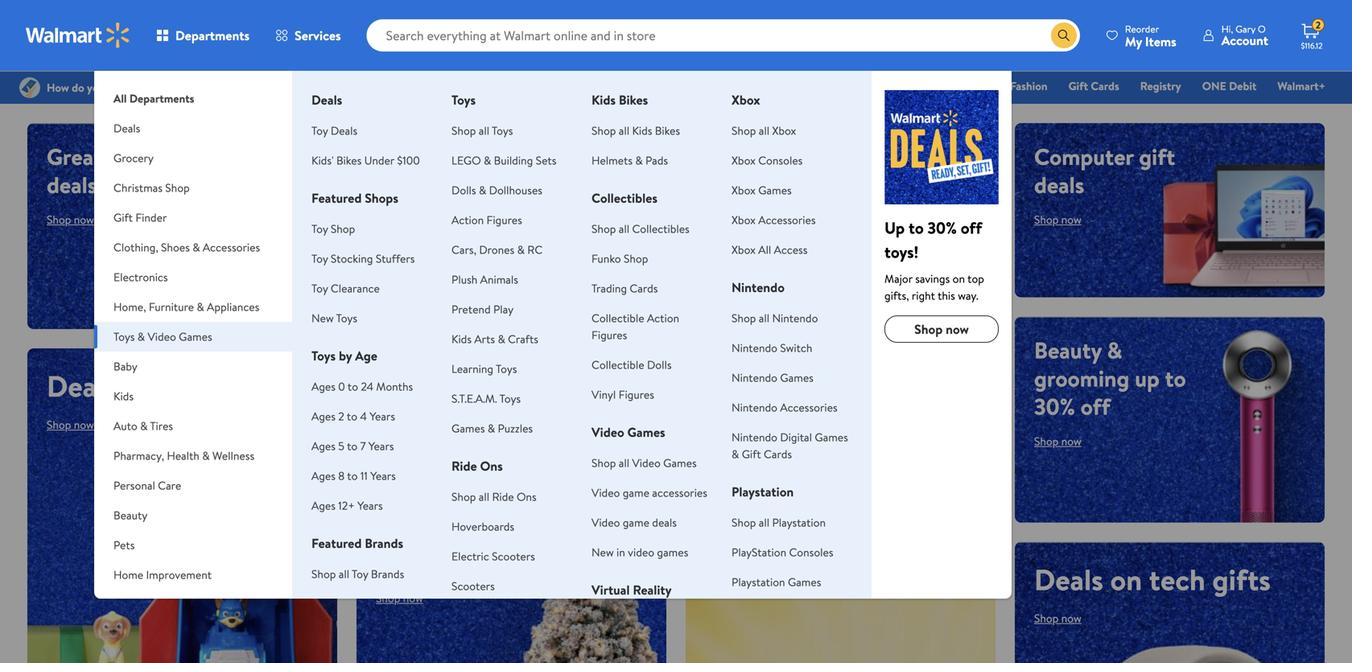 Task type: locate. For each thing, give the bounding box(es) containing it.
& up action figures
[[479, 182, 486, 198]]

plush
[[452, 272, 478, 287]]

2 collectible from the top
[[592, 357, 645, 373]]

nintendo for nintendo
[[732, 279, 785, 296]]

cards inside nintendo digital games & gift cards
[[764, 446, 792, 462]]

now for great home deals
[[74, 212, 94, 227]]

home, furniture & appliances
[[114, 299, 259, 315]]

1 horizontal spatial grocery
[[525, 78, 565, 94]]

playstation up shop all playstation
[[732, 483, 794, 501]]

clothing, shoes & accessories button
[[94, 233, 292, 262]]

beauty
[[1034, 335, 1102, 366], [114, 508, 148, 523]]

years right '11' on the left bottom of the page
[[370, 468, 396, 484]]

all for nintendo
[[759, 310, 770, 326]]

bikes
[[619, 91, 648, 109], [655, 123, 680, 138], [336, 153, 362, 168]]

1 vertical spatial accessories
[[203, 240, 260, 255]]

hi,
[[1222, 22, 1234, 36]]

rc
[[528, 242, 543, 258]]

game up new in video games
[[623, 515, 650, 531]]

1 horizontal spatial christmas shop
[[722, 78, 799, 94]]

new for featured shops
[[312, 310, 334, 326]]

xbox down xbox accessories link at top
[[732, 242, 756, 258]]

11
[[361, 468, 368, 484]]

off inside the up to 30% off toys! major savings on top gifts, right this way.
[[961, 217, 982, 239]]

kids for 'kids' dropdown button
[[114, 388, 134, 404]]

xbox up xbox games link
[[732, 153, 756, 168]]

new left in
[[592, 545, 614, 560]]

1 vertical spatial collectible
[[592, 357, 645, 373]]

nintendo accessories link
[[732, 400, 838, 415]]

playstation down playstation
[[732, 574, 785, 590]]

shop now link for up to 30% off seasonal decor
[[376, 591, 423, 606]]

& left tires
[[140, 418, 148, 434]]

1 vertical spatial 30%
[[1034, 391, 1076, 422]]

ages 5 to 7 years
[[312, 438, 394, 454]]

personal
[[114, 478, 155, 493]]

grocery & essentials link
[[518, 77, 633, 95]]

featured shops
[[312, 189, 398, 207]]

grocery & essentials
[[525, 78, 625, 94]]

shop all video games link
[[592, 455, 697, 471]]

games down playstation consoles link
[[788, 574, 821, 590]]

0 vertical spatial grocery
[[525, 78, 565, 94]]

figures down the collectible dolls
[[619, 387, 654, 403]]

deals for 'deals' dropdown button
[[114, 120, 140, 136]]

cards down digital
[[764, 446, 792, 462]]

1 horizontal spatial toy shop link
[[888, 77, 946, 95]]

barbie
[[312, 596, 343, 612]]

kids
[[592, 91, 616, 109], [632, 123, 652, 138], [452, 331, 472, 347], [114, 388, 134, 404]]

toy right electronics link
[[895, 78, 912, 94]]

1 vertical spatial figures
[[592, 327, 627, 343]]

0 vertical spatial electronics
[[820, 78, 874, 94]]

0 vertical spatial christmas
[[722, 78, 771, 94]]

ages left 4
[[312, 409, 336, 424]]

2 featured from the top
[[312, 535, 362, 552]]

gift
[[1069, 78, 1088, 94], [114, 210, 133, 225], [742, 446, 761, 462]]

new toys link
[[312, 310, 357, 326]]

scooters down hoverboards
[[492, 549, 535, 564]]

nintendo up the shop all nintendo
[[732, 279, 785, 296]]

toy for toy deals link
[[312, 123, 328, 138]]

1 horizontal spatial toy shop
[[895, 78, 939, 94]]

0 horizontal spatial home
[[114, 567, 143, 583]]

5 ages from the top
[[312, 498, 336, 514]]

shop now for deals on tech gifts
[[1034, 611, 1082, 626]]

now for deals on toy gifts
[[74, 417, 94, 433]]

kids'
[[312, 153, 334, 168]]

home left the fashion link in the right top of the page
[[960, 78, 990, 94]]

0 vertical spatial beauty
[[1034, 335, 1102, 366]]

1 horizontal spatial 30%
[[928, 217, 957, 239]]

3 ages from the top
[[312, 438, 336, 454]]

home for home
[[960, 78, 990, 94]]

nintendo for nintendo accessories
[[732, 400, 778, 415]]

2 vertical spatial playstation
[[732, 574, 785, 590]]

1 vertical spatial electronics
[[114, 269, 168, 285]]

accessories up "access"
[[759, 212, 816, 228]]

all
[[479, 123, 490, 138], [619, 123, 630, 138], [759, 123, 770, 138], [619, 221, 630, 237], [759, 310, 770, 326], [619, 455, 630, 471], [479, 489, 490, 505], [759, 515, 770, 531], [339, 566, 349, 582], [732, 570, 743, 586]]

0 horizontal spatial on
[[123, 366, 155, 406]]

0 horizontal spatial new
[[312, 310, 334, 326]]

deals button
[[94, 114, 292, 143]]

2 horizontal spatial gift
[[1069, 78, 1088, 94]]

1 vertical spatial 2
[[338, 409, 344, 424]]

toy left 'stocking'
[[312, 251, 328, 266]]

collectible inside collectible action figures
[[592, 310, 645, 326]]

all inside 'link'
[[114, 91, 127, 106]]

video down the furniture
[[148, 329, 176, 345]]

xbox for xbox all access
[[732, 242, 756, 258]]

1 vertical spatial action
[[647, 310, 680, 326]]

1 horizontal spatial bikes
[[619, 91, 648, 109]]

1 vertical spatial scooters
[[452, 578, 495, 594]]

toy shop left home link
[[895, 78, 939, 94]]

christmas shop inside dropdown button
[[114, 180, 190, 196]]

video inside dropdown button
[[148, 329, 176, 345]]

patio
[[114, 597, 139, 613]]

clothing, shoes & accessories
[[114, 240, 260, 255]]

kids arts & crafts
[[452, 331, 539, 347]]

now for deals on tech gifts
[[1062, 611, 1082, 626]]

ages left 12+
[[312, 498, 336, 514]]

ages for ages 8 to 11 years
[[312, 468, 336, 484]]

deals
[[47, 169, 97, 200], [1034, 169, 1085, 200], [652, 515, 677, 531]]

shoes
[[161, 240, 190, 255]]

0 horizontal spatial dolls
[[452, 182, 476, 198]]

0 horizontal spatial christmas shop
[[114, 180, 190, 196]]

ages for ages 5 to 7 years
[[312, 438, 336, 454]]

all up 'lego'
[[479, 123, 490, 138]]

ages 2 to 4 years
[[312, 409, 395, 424]]

playstation consoles link
[[732, 545, 834, 560]]

2 vertical spatial on
[[1111, 560, 1142, 600]]

now inside shop now link
[[431, 434, 457, 454]]

featured down 'kids''
[[312, 189, 362, 207]]

1 game from the top
[[623, 485, 650, 501]]

2 vertical spatial figures
[[619, 387, 654, 403]]

new in video games
[[592, 545, 689, 560]]

bikes for kids bikes
[[619, 91, 648, 109]]

xbox accessories link
[[732, 212, 816, 228]]

& inside beauty & grooming up to 30% off
[[1107, 335, 1123, 366]]

1 horizontal spatial home
[[960, 78, 990, 94]]

cards left the registry link
[[1091, 78, 1120, 94]]

bikes for kids' bikes under $100
[[336, 153, 362, 168]]

0 vertical spatial new
[[312, 310, 334, 326]]

on for deals on toy gifts
[[123, 366, 155, 406]]

toy down "featured brands"
[[352, 566, 368, 582]]

stuffers
[[376, 251, 415, 266]]

1 vertical spatial home
[[114, 567, 143, 583]]

off inside up to 30% off seasonal decor
[[483, 520, 513, 551]]

christmas shop up finder
[[114, 180, 190, 196]]

christmas up gift finder
[[114, 180, 163, 196]]

beauty inside beauty & grooming up to 30% off
[[1034, 335, 1102, 366]]

0 vertical spatial collectibles
[[592, 189, 658, 207]]

toy shop link up 'stocking'
[[312, 221, 355, 237]]

gift right the fashion link in the right top of the page
[[1069, 78, 1088, 94]]

xbox for xbox accessories
[[732, 212, 756, 228]]

1 horizontal spatial electronics
[[820, 78, 874, 94]]

reorder
[[1125, 22, 1160, 36]]

up up shop all toy brands
[[376, 520, 404, 551]]

1 horizontal spatial up
[[705, 519, 742, 560]]

2 ages from the top
[[312, 409, 336, 424]]

game for accessories
[[623, 485, 650, 501]]

ages left the 8
[[312, 468, 336, 484]]

services button
[[263, 16, 354, 55]]

2 horizontal spatial cards
[[1091, 78, 1120, 94]]

all down video games at the left bottom of page
[[619, 455, 630, 471]]

2 horizontal spatial 30%
[[1034, 391, 1076, 422]]

departments
[[176, 27, 250, 44], [129, 91, 194, 106]]

brands down "featured brands"
[[371, 566, 404, 582]]

xbox down xbox consoles link
[[732, 182, 756, 198]]

beauty inside dropdown button
[[114, 508, 148, 523]]

figures up cars, drones & rc
[[487, 212, 522, 228]]

xbox up xbox consoles link
[[772, 123, 796, 138]]

nintendo up switch
[[772, 310, 818, 326]]

collectibles up funko shop link
[[632, 221, 690, 237]]

pharmacy,
[[114, 448, 164, 464]]

christmas inside dropdown button
[[114, 180, 163, 196]]

up for up to 30% off toys! major savings on top gifts, right this way.
[[885, 217, 905, 239]]

years
[[370, 409, 395, 424], [369, 438, 394, 454], [370, 468, 396, 484], [357, 498, 383, 514]]

gift
[[1139, 141, 1176, 172]]

playstation for playstation
[[732, 483, 794, 501]]

collectible down the trading cards link
[[592, 310, 645, 326]]

registry link
[[1133, 77, 1189, 95]]

up up shop all
[[705, 519, 742, 560]]

1 horizontal spatial gift
[[742, 446, 761, 462]]

deals inside dropdown button
[[114, 120, 140, 136]]

shop now link for deals on toy gifts
[[47, 417, 94, 433]]

toys
[[452, 91, 476, 109], [492, 123, 513, 138], [336, 310, 357, 326], [114, 329, 135, 345], [312, 347, 336, 365], [496, 361, 517, 377], [500, 391, 521, 407]]

1 collectible from the top
[[592, 310, 645, 326]]

christmas for christmas shop link
[[722, 78, 771, 94]]

off for up to 65% off
[[842, 519, 880, 560]]

new for video games
[[592, 545, 614, 560]]

1 ages from the top
[[312, 379, 336, 394]]

grocery for grocery & essentials
[[525, 78, 565, 94]]

deals on toy gifts
[[47, 366, 267, 406]]

0 vertical spatial departments
[[176, 27, 250, 44]]

gifts right the toy
[[209, 366, 267, 406]]

games & puzzles
[[452, 421, 533, 436]]

1 vertical spatial consoles
[[789, 545, 834, 560]]

figures for vinyl
[[619, 387, 654, 403]]

on up the auto & tires
[[123, 366, 155, 406]]

now for beauty & grooming up to 30% off
[[1062, 434, 1082, 449]]

consoles down shop all xbox
[[759, 153, 803, 168]]

home link
[[953, 77, 997, 95]]

0 vertical spatial accessories
[[759, 212, 816, 228]]

ages for ages 0 to 24 months
[[312, 379, 336, 394]]

home inside dropdown button
[[114, 567, 143, 583]]

action inside collectible action figures
[[647, 310, 680, 326]]

nintendo for nintendo games
[[732, 370, 778, 386]]

up up toys!
[[885, 217, 905, 239]]

0 horizontal spatial bikes
[[336, 153, 362, 168]]

1 vertical spatial christmas
[[114, 180, 163, 196]]

figures
[[487, 212, 522, 228], [592, 327, 627, 343], [619, 387, 654, 403]]

& inside nintendo digital games & gift cards
[[732, 446, 739, 462]]

to inside beauty & grooming up to 30% off
[[1165, 363, 1186, 394]]

christmas shop
[[722, 78, 799, 94], [114, 180, 190, 196]]

games right digital
[[815, 429, 848, 445]]

0 horizontal spatial electronics
[[114, 269, 168, 285]]

1 vertical spatial toy shop
[[312, 221, 355, 237]]

0 vertical spatial bikes
[[619, 91, 648, 109]]

0 vertical spatial all
[[114, 91, 127, 106]]

on inside the up to 30% off toys! major savings on top gifts, right this way.
[[953, 271, 965, 287]]

4 ages from the top
[[312, 468, 336, 484]]

shop all ride ons
[[452, 489, 537, 505]]

departments up all departments 'link'
[[176, 27, 250, 44]]

0 vertical spatial playstation
[[732, 483, 794, 501]]

collectible action figures
[[592, 310, 680, 343]]

1 horizontal spatial gifts
[[1213, 560, 1271, 600]]

0 horizontal spatial ons
[[480, 457, 503, 475]]

2 game from the top
[[623, 515, 650, 531]]

0 horizontal spatial christmas
[[114, 180, 163, 196]]

0 vertical spatial ride
[[452, 457, 477, 475]]

stocking
[[331, 251, 373, 266]]

0 vertical spatial dolls
[[452, 182, 476, 198]]

& right patio
[[141, 597, 149, 613]]

shop now for yep, new deals!
[[395, 434, 457, 454]]

1 vertical spatial dolls
[[647, 357, 672, 373]]

0 horizontal spatial gift
[[114, 210, 133, 225]]

ride up hoverboards link
[[492, 489, 514, 505]]

nintendo accessories
[[732, 400, 838, 415]]

shop all toys link
[[452, 123, 513, 138]]

& left rc
[[517, 242, 525, 258]]

kids up auto
[[114, 388, 134, 404]]

2 left 4
[[338, 409, 344, 424]]

2 vertical spatial bikes
[[336, 153, 362, 168]]

auto & tires button
[[94, 411, 292, 441]]

kids' bikes under $100 link
[[312, 153, 420, 168]]

1 vertical spatial featured
[[312, 535, 362, 552]]

on for deals on tech gifts
[[1111, 560, 1142, 600]]

2 horizontal spatial up
[[885, 217, 905, 239]]

toy shop link left home link
[[888, 77, 946, 95]]

video up video game deals
[[592, 485, 620, 501]]

bikes up shop all kids bikes
[[619, 91, 648, 109]]

figures for action
[[487, 212, 522, 228]]

0 vertical spatial scooters
[[492, 549, 535, 564]]

shop now link for computer gift deals
[[1034, 212, 1082, 227]]

shop now link for deals on tech gifts
[[1034, 611, 1082, 626]]

0 vertical spatial toy shop
[[895, 78, 939, 94]]

grocery right great
[[114, 150, 154, 166]]

years right the "7"
[[369, 438, 394, 454]]

nintendo games
[[732, 370, 814, 386]]

collectibles
[[592, 189, 658, 207], [632, 221, 690, 237]]

1 horizontal spatial christmas
[[722, 78, 771, 94]]

walmart+
[[1278, 78, 1326, 94]]

games down 'home, furniture & appliances' dropdown button
[[179, 329, 212, 345]]

& right shoes
[[193, 240, 200, 255]]

up inside up to 30% off seasonal decor
[[376, 520, 404, 551]]

electronics for electronics dropdown button
[[114, 269, 168, 285]]

all for video games
[[619, 455, 630, 471]]

nintendo up nintendo games link at the right bottom
[[732, 340, 778, 356]]

toy for 'toy clearance' "link"
[[312, 281, 328, 296]]

0 vertical spatial gift
[[1069, 78, 1088, 94]]

1 horizontal spatial cards
[[764, 446, 792, 462]]

& right arts
[[498, 331, 505, 347]]

patio & garden
[[114, 597, 187, 613]]

video up in
[[592, 515, 620, 531]]

deals!
[[532, 354, 628, 408]]

1 vertical spatial on
[[123, 366, 155, 406]]

2
[[1316, 18, 1321, 32], [338, 409, 344, 424]]

1 vertical spatial departments
[[129, 91, 194, 106]]

& inside dropdown button
[[140, 418, 148, 434]]

all for xbox
[[759, 123, 770, 138]]

toys left 'by'
[[312, 347, 336, 365]]

toys inside dropdown button
[[114, 329, 135, 345]]

toy down featured shops on the top
[[312, 221, 328, 237]]

collectible up vinyl figures link
[[592, 357, 645, 373]]

now for yep, new deals!
[[431, 434, 457, 454]]

kids for kids bikes
[[592, 91, 616, 109]]

gary
[[1236, 22, 1256, 36]]

all for collectibles
[[619, 221, 630, 237]]

0 horizontal spatial beauty
[[114, 508, 148, 523]]

0 horizontal spatial 30%
[[436, 520, 477, 551]]

scooters down the electric
[[452, 578, 495, 594]]

christmas shop for christmas shop link
[[722, 78, 799, 94]]

1 featured from the top
[[312, 189, 362, 207]]

0 vertical spatial ons
[[480, 457, 503, 475]]

0 horizontal spatial 2
[[338, 409, 344, 424]]

video down vinyl
[[592, 423, 624, 441]]

1 horizontal spatial ride
[[492, 489, 514, 505]]

0 vertical spatial christmas shop
[[722, 78, 799, 94]]

0 vertical spatial action
[[452, 212, 484, 228]]

gifts,
[[885, 288, 909, 304]]

nintendo inside nintendo digital games & gift cards
[[732, 429, 778, 445]]

gift for gift cards
[[1069, 78, 1088, 94]]

0 vertical spatial consoles
[[759, 153, 803, 168]]

kids inside dropdown button
[[114, 388, 134, 404]]

debit
[[1229, 78, 1257, 94]]

gifts right tech
[[1213, 560, 1271, 600]]

fashion link
[[1003, 77, 1055, 95]]

bikes right 'kids''
[[336, 153, 362, 168]]

nintendo left digital
[[732, 429, 778, 445]]

2 horizontal spatial bikes
[[655, 123, 680, 138]]

1 vertical spatial grocery
[[114, 150, 154, 166]]

gifts for deals on toy gifts
[[209, 366, 267, 406]]

ages 12+ years
[[312, 498, 383, 514]]

all up nintendo switch
[[759, 310, 770, 326]]

finder
[[136, 210, 167, 225]]

1 horizontal spatial deals
[[652, 515, 677, 531]]

1 vertical spatial game
[[623, 515, 650, 531]]

accessories up digital
[[780, 400, 838, 415]]

years right 4
[[370, 409, 395, 424]]

beauty for beauty
[[114, 508, 148, 523]]

grocery for grocery
[[114, 150, 154, 166]]

xbox for xbox
[[732, 91, 760, 109]]

care
[[158, 478, 181, 493]]

deals for deals on toy gifts
[[47, 169, 97, 200]]

video for video game accessories
[[592, 485, 620, 501]]

up inside the up to 30% off toys! major savings on top gifts, right this way.
[[885, 217, 905, 239]]

1 vertical spatial ride
[[492, 489, 514, 505]]

bikes up pads
[[655, 123, 680, 138]]

gift inside dropdown button
[[114, 210, 133, 225]]

all up playstation
[[759, 515, 770, 531]]

deals for deals on tech gifts
[[1034, 560, 1104, 600]]

1 horizontal spatial beauty
[[1034, 335, 1102, 366]]

featured for featured brands
[[312, 535, 362, 552]]

new down 'toy clearance' "link"
[[312, 310, 334, 326]]

2 vertical spatial gift
[[742, 446, 761, 462]]

2 vertical spatial 30%
[[436, 520, 477, 551]]

toy up 'kids''
[[312, 123, 328, 138]]

auto
[[114, 418, 137, 434]]

electronics link
[[812, 77, 882, 95]]

2 horizontal spatial deals
[[1034, 169, 1085, 200]]

electric
[[452, 549, 489, 564]]

0 vertical spatial home
[[960, 78, 990, 94]]

1 vertical spatial cards
[[630, 281, 658, 296]]

home
[[960, 78, 990, 94], [114, 567, 143, 583]]

1 vertical spatial christmas shop
[[114, 180, 190, 196]]

& down nintendo accessories
[[732, 446, 739, 462]]

1 vertical spatial gifts
[[1213, 560, 1271, 600]]

xbox for xbox games
[[732, 182, 756, 198]]

2 vertical spatial accessories
[[780, 400, 838, 415]]

0 horizontal spatial deals
[[47, 169, 97, 200]]

toys up shop all toys link
[[452, 91, 476, 109]]

trading cards link
[[592, 281, 658, 296]]

0 vertical spatial 2
[[1316, 18, 1321, 32]]

shop
[[774, 78, 799, 94], [914, 78, 939, 94], [452, 123, 476, 138], [592, 123, 616, 138], [732, 123, 756, 138], [165, 180, 190, 196], [47, 212, 71, 227], [1034, 212, 1059, 227], [331, 221, 355, 237], [592, 221, 616, 237], [624, 251, 648, 266], [732, 310, 756, 326], [915, 320, 943, 338], [47, 417, 71, 433], [1034, 434, 1059, 449], [395, 434, 427, 454], [592, 455, 616, 471], [452, 489, 476, 505], [732, 515, 756, 531], [312, 566, 336, 582], [705, 570, 730, 586], [376, 591, 400, 606], [1034, 611, 1059, 626]]

shop all nintendo link
[[732, 310, 818, 326]]

xbox for xbox consoles
[[732, 153, 756, 168]]

30% inside up to 30% off seasonal decor
[[436, 520, 477, 551]]

kids left arts
[[452, 331, 472, 347]]

2 vertical spatial cards
[[764, 446, 792, 462]]

toy
[[895, 78, 912, 94], [312, 123, 328, 138], [312, 221, 328, 237], [312, 251, 328, 266], [312, 281, 328, 296], [352, 566, 368, 582]]

1 vertical spatial toy shop link
[[312, 221, 355, 237]]

0 horizontal spatial up
[[376, 520, 404, 551]]

deals inside computer gift deals
[[1034, 169, 1085, 200]]

cards right trading
[[630, 281, 658, 296]]

to inside the up to 30% off toys! major savings on top gifts, right this way.
[[909, 217, 924, 239]]

to
[[909, 217, 924, 239], [1165, 363, 1186, 394], [348, 379, 358, 394], [347, 409, 358, 424], [347, 438, 358, 454], [347, 468, 358, 484], [749, 519, 776, 560], [410, 520, 431, 551]]

deals inside great home deals
[[47, 169, 97, 200]]

0 vertical spatial on
[[953, 271, 965, 287]]

1 horizontal spatial 2
[[1316, 18, 1321, 32]]

nintendo down nintendo games
[[732, 400, 778, 415]]

grocery inside dropdown button
[[114, 150, 154, 166]]

one
[[1203, 78, 1227, 94]]

30% inside the up to 30% off toys! major savings on top gifts, right this way.
[[928, 217, 957, 239]]

search icon image
[[1058, 29, 1071, 42]]

gift cards
[[1069, 78, 1120, 94]]

& left essentials
[[567, 78, 575, 94]]

all departments link
[[94, 71, 292, 114]]

all up xbox consoles link
[[759, 123, 770, 138]]

cars, drones & rc link
[[452, 242, 543, 258]]

electronics inside dropdown button
[[114, 269, 168, 285]]

departments inside popup button
[[176, 27, 250, 44]]

consoles down shop all playstation
[[789, 545, 834, 560]]

all for featured brands
[[339, 566, 349, 582]]

toys up baby
[[114, 329, 135, 345]]

dolls down collectible action figures
[[647, 357, 672, 373]]

0 vertical spatial gifts
[[209, 366, 267, 406]]



Task type: describe. For each thing, give the bounding box(es) containing it.
s.t.e.a.m. toys
[[452, 391, 521, 407]]

toys!
[[885, 241, 919, 263]]

up for up to 65% off
[[705, 519, 742, 560]]

Search search field
[[367, 19, 1080, 52]]

toys by age
[[312, 347, 378, 365]]

computer gift deals
[[1034, 141, 1176, 200]]

registry
[[1141, 78, 1182, 94]]

Walmart Site-Wide search field
[[367, 19, 1080, 52]]

toys & video games
[[114, 329, 212, 345]]

toys down the kids arts & crafts link
[[496, 361, 517, 377]]

shop inside dropdown button
[[165, 180, 190, 196]]

pretend play
[[452, 301, 514, 317]]

ages for ages 12+ years
[[312, 498, 336, 514]]

gifts for deals on tech gifts
[[1213, 560, 1271, 600]]

shop all ride ons link
[[452, 489, 537, 505]]

o
[[1258, 22, 1266, 36]]

& right the furniture
[[197, 299, 204, 315]]

ages 0 to 24 months
[[312, 379, 413, 394]]

s.t.e.a.m. toys link
[[452, 391, 521, 407]]

health
[[167, 448, 200, 464]]

playstation for playstation games
[[732, 574, 785, 590]]

personal care button
[[94, 471, 292, 501]]

departments button
[[143, 16, 263, 55]]

consoles for playstation
[[789, 545, 834, 560]]

garden
[[151, 597, 187, 613]]

toy deals
[[312, 123, 358, 138]]

shop all toys
[[452, 123, 513, 138]]

$100
[[397, 153, 420, 168]]

toy clearance
[[312, 281, 380, 296]]

toy for bottom toy shop link
[[312, 221, 328, 237]]

ages for ages 2 to 4 years
[[312, 409, 336, 424]]

to inside up to 30% off seasonal decor
[[410, 520, 431, 551]]

lego & building sets link
[[452, 153, 557, 168]]

game for deals
[[623, 515, 650, 531]]

ages 0 to 24 months link
[[312, 379, 413, 394]]

1 vertical spatial all
[[759, 242, 771, 258]]

kids up helmets & pads "link"
[[632, 123, 652, 138]]

0 vertical spatial toy shop link
[[888, 77, 946, 95]]

1 vertical spatial playstation
[[772, 515, 826, 531]]

toy for the topmost toy shop link
[[895, 78, 912, 94]]

video game deals link
[[592, 515, 677, 531]]

1 horizontal spatial dolls
[[647, 357, 672, 373]]

xbox games link
[[732, 182, 792, 198]]

furniture
[[149, 299, 194, 315]]

auto & tires
[[114, 418, 173, 434]]

new
[[454, 354, 522, 408]]

walmart image
[[26, 23, 130, 48]]

off for up to 30% off toys! major savings on top gifts, right this way.
[[961, 217, 982, 239]]

collectible action figures link
[[592, 310, 680, 343]]

nintendo switch link
[[732, 340, 813, 356]]

off for up to 30% off seasonal decor
[[483, 520, 513, 551]]

years for ages 5 to 7 years
[[369, 438, 394, 454]]

christmas shop for christmas shop dropdown button
[[114, 180, 190, 196]]

toy stocking stuffers
[[312, 251, 415, 266]]

games down switch
[[780, 370, 814, 386]]

games inside nintendo digital games & gift cards
[[815, 429, 848, 445]]

shop now for deals on toy gifts
[[47, 417, 94, 433]]

learning toys
[[452, 361, 517, 377]]

shop now for beauty & grooming up to 30% off
[[1034, 434, 1082, 449]]

gift for gift finder
[[114, 210, 133, 225]]

nintendo digital games & gift cards
[[732, 429, 848, 462]]

accessories for nintendo
[[780, 400, 838, 415]]

cards for trading cards
[[630, 281, 658, 296]]

major
[[885, 271, 913, 287]]

all for toys
[[479, 123, 490, 138]]

switch
[[780, 340, 813, 356]]

video for video game deals
[[592, 515, 620, 531]]

1 horizontal spatial ons
[[517, 489, 537, 505]]

toys up lego & building sets link
[[492, 123, 513, 138]]

pretend
[[452, 301, 491, 317]]

toys up puzzles
[[500, 391, 521, 407]]

ages 8 to 11 years
[[312, 468, 396, 484]]

my
[[1125, 33, 1142, 50]]

now for computer gift deals
[[1062, 212, 1082, 227]]

one debit link
[[1195, 77, 1264, 95]]

toy for toy stocking stuffers link
[[312, 251, 328, 266]]

years for ages 8 to 11 years
[[370, 468, 396, 484]]

7
[[360, 438, 366, 454]]

1 vertical spatial collectibles
[[632, 221, 690, 237]]

up to 65% off
[[705, 519, 880, 560]]

playstation
[[732, 545, 787, 560]]

& left puzzles
[[488, 421, 495, 436]]

video up video game accessories link
[[632, 455, 661, 471]]

years right 12+
[[357, 498, 383, 514]]

5
[[338, 438, 345, 454]]

1 vertical spatial bikes
[[655, 123, 680, 138]]

beauty for beauty & grooming up to 30% off
[[1034, 335, 1102, 366]]

collectible for collectible action figures
[[592, 310, 645, 326]]

dolls & dollhouses
[[452, 182, 543, 198]]

up for up to 30% off seasonal decor
[[376, 520, 404, 551]]

games & puzzles link
[[452, 421, 533, 436]]

all departments
[[114, 91, 194, 106]]

up
[[1135, 363, 1160, 394]]

top
[[968, 271, 985, 287]]

0 horizontal spatial ride
[[452, 457, 477, 475]]

0 horizontal spatial action
[[452, 212, 484, 228]]

home for home improvement
[[114, 567, 143, 583]]

electronics button
[[94, 262, 292, 292]]

new in video games link
[[592, 545, 689, 560]]

vinyl
[[592, 387, 616, 403]]

months
[[376, 379, 413, 394]]

shop all collectibles
[[592, 221, 690, 237]]

sets
[[536, 153, 557, 168]]

off inside beauty & grooming up to 30% off
[[1081, 391, 1111, 422]]

shop now for computer gift deals
[[1034, 212, 1082, 227]]

virtual
[[592, 581, 630, 599]]

nintendo for nintendo digital games & gift cards
[[732, 429, 778, 445]]

gift inside nintendo digital games & gift cards
[[742, 446, 761, 462]]

all down playstation
[[732, 570, 743, 586]]

christmas for christmas shop dropdown button
[[114, 180, 163, 196]]

cards for gift cards
[[1091, 78, 1120, 94]]

account
[[1222, 31, 1269, 49]]

shop all playstation
[[732, 515, 826, 531]]

under
[[364, 153, 394, 168]]

home,
[[114, 299, 146, 315]]

figures inside collectible action figures
[[592, 327, 627, 343]]

gift finder
[[114, 210, 167, 225]]

toys down 'toy clearance' "link"
[[336, 310, 357, 326]]

all for playstation
[[759, 515, 770, 531]]

& down home,
[[137, 329, 145, 345]]

toys & video games button
[[94, 322, 292, 352]]

& left pads
[[635, 153, 643, 168]]

departments inside 'link'
[[129, 91, 194, 106]]

toy stocking stuffers link
[[312, 251, 415, 266]]

games inside dropdown button
[[179, 329, 212, 345]]

deals for beauty & grooming up to 30% off
[[1034, 169, 1085, 200]]

computer
[[1034, 141, 1134, 172]]

shop now link for beauty & grooming up to 30% off
[[1034, 434, 1082, 449]]

all for ride ons
[[479, 489, 490, 505]]

ages 5 to 7 years link
[[312, 438, 394, 454]]

65%
[[783, 519, 835, 560]]

accessories for xbox
[[759, 212, 816, 228]]

shop now for great home deals
[[47, 212, 94, 227]]

kids for kids arts & crafts
[[452, 331, 472, 347]]

video for video games
[[592, 423, 624, 441]]

now for up to 30% off seasonal decor
[[403, 591, 423, 606]]

lego
[[452, 153, 481, 168]]

helmets & pads link
[[592, 153, 668, 168]]

improvement
[[146, 567, 212, 583]]

patio & garden button
[[94, 590, 292, 620]]

& right 'lego'
[[484, 153, 491, 168]]

accessories inside dropdown button
[[203, 240, 260, 255]]

shop all video games
[[592, 455, 697, 471]]

all for kids bikes
[[619, 123, 630, 138]]

toys & video games image
[[885, 90, 999, 204]]

years for ages 2 to 4 years
[[370, 409, 395, 424]]

electronics for electronics link
[[820, 78, 874, 94]]

shop all
[[705, 570, 743, 586]]

funko shop
[[592, 251, 648, 266]]

30% inside beauty & grooming up to 30% off
[[1034, 391, 1076, 422]]

appliances
[[207, 299, 259, 315]]

collectible for collectible dolls
[[592, 357, 645, 373]]

1 vertical spatial brands
[[371, 566, 404, 582]]

shop all link
[[705, 570, 743, 586]]

video
[[628, 545, 655, 560]]

xbox accessories
[[732, 212, 816, 228]]

featured for featured shops
[[312, 189, 362, 207]]

seasonal
[[376, 548, 458, 579]]

games
[[657, 545, 689, 560]]

plush animals link
[[452, 272, 518, 287]]

nintendo digital games & gift cards link
[[732, 429, 848, 462]]

& inside "dropdown button"
[[141, 597, 149, 613]]

nintendo for nintendo switch
[[732, 340, 778, 356]]

games down s.t.e.a.m.
[[452, 421, 485, 436]]

reorder my items
[[1125, 22, 1177, 50]]

shop all toy brands
[[312, 566, 404, 582]]

& right health
[[202, 448, 210, 464]]

0 vertical spatial brands
[[365, 535, 403, 552]]

games up the 'accessories'
[[663, 455, 697, 471]]

games up xbox accessories link at top
[[759, 182, 792, 198]]

shop now link for yep, new deals!
[[376, 425, 476, 463]]

deals for deals on toy gifts
[[47, 366, 116, 406]]

hoverboards
[[452, 519, 515, 535]]

30% for up to 30% off toys! major savings on top gifts, right this way.
[[928, 217, 957, 239]]

games up shop all video games link
[[628, 423, 665, 441]]

0 horizontal spatial toy shop
[[312, 221, 355, 237]]

shop all xbox link
[[732, 123, 796, 138]]

30% for up to 30% off seasonal decor
[[436, 520, 477, 551]]

tech
[[1149, 560, 1206, 600]]

collectible dolls link
[[592, 357, 672, 373]]

shop now for up to 30% off seasonal decor
[[376, 591, 423, 606]]

shop now link for great home deals
[[47, 212, 94, 227]]

action figures link
[[452, 212, 522, 228]]

shops
[[365, 189, 398, 207]]

video games
[[592, 423, 665, 441]]

consoles for xbox
[[759, 153, 803, 168]]



Task type: vqa. For each thing, say whether or not it's contained in the screenshot.
Shield
no



